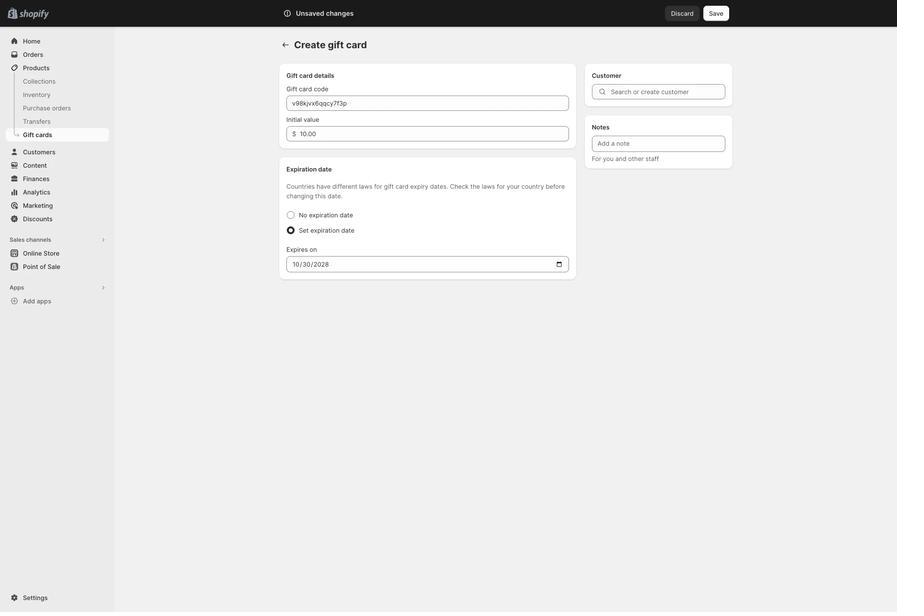Task type: describe. For each thing, give the bounding box(es) containing it.
gift card details
[[286, 72, 334, 79]]

home
[[23, 37, 40, 45]]

sales channels button
[[6, 233, 109, 247]]

of
[[40, 263, 46, 271]]

and
[[616, 155, 627, 163]]

changing
[[286, 192, 313, 200]]

search button
[[310, 6, 587, 21]]

channels
[[26, 236, 51, 243]]

0 horizontal spatial gift
[[328, 39, 344, 51]]

gift cards
[[23, 131, 52, 139]]

add apps button
[[6, 295, 109, 308]]

settings
[[23, 594, 48, 602]]

have
[[317, 183, 331, 190]]

details
[[314, 72, 334, 79]]

apps button
[[6, 281, 109, 295]]

other
[[628, 155, 644, 163]]

inventory
[[23, 91, 51, 99]]

value
[[304, 116, 319, 123]]

search
[[326, 10, 346, 17]]

products
[[23, 64, 50, 72]]

expiry
[[410, 183, 428, 190]]

card up gift card code at the left of the page
[[299, 72, 313, 79]]

unsaved changes
[[296, 9, 354, 17]]

point of sale
[[23, 263, 60, 271]]

discounts
[[23, 215, 53, 223]]

purchase orders link
[[6, 101, 109, 115]]

unsaved
[[296, 9, 324, 17]]

Search or create customer text field
[[611, 84, 726, 99]]

expiration for no
[[309, 211, 338, 219]]

expires on
[[286, 246, 317, 253]]

marketing
[[23, 202, 53, 209]]

apps
[[10, 284, 24, 291]]

customers
[[23, 148, 55, 156]]

collections link
[[6, 75, 109, 88]]

online store
[[23, 250, 59, 257]]

sales
[[10, 236, 25, 243]]

you
[[603, 155, 614, 163]]

2 laws from the left
[[482, 183, 495, 190]]

shopify image
[[19, 10, 49, 19]]

point
[[23, 263, 38, 271]]

save button
[[703, 6, 729, 21]]

for you and other staff
[[592, 155, 659, 163]]

add apps
[[23, 297, 51, 305]]

the
[[471, 183, 480, 190]]

content
[[23, 162, 47, 169]]

expiration for set
[[311, 227, 340, 234]]

gift inside countries have different laws for gift card expiry dates. check the laws for your country before changing this date.
[[384, 183, 394, 190]]

store
[[44, 250, 59, 257]]

orders link
[[6, 48, 109, 61]]

create gift card
[[294, 39, 367, 51]]

cards
[[36, 131, 52, 139]]

transfers
[[23, 118, 51, 125]]

gift cards link
[[6, 128, 109, 142]]

card down gift card details
[[299, 85, 312, 93]]

changes
[[326, 9, 354, 17]]

Gift card code text field
[[286, 96, 569, 111]]

no
[[299, 211, 307, 219]]

analytics
[[23, 188, 50, 196]]

expiration date
[[286, 165, 332, 173]]

date for set expiration date
[[341, 227, 355, 234]]

analytics link
[[6, 186, 109, 199]]

initial value
[[286, 116, 319, 123]]

gift for gift cards
[[23, 131, 34, 139]]

set expiration date
[[299, 227, 355, 234]]

before
[[546, 183, 565, 190]]



Task type: vqa. For each thing, say whether or not it's contained in the screenshot.
Guide categories group
no



Task type: locate. For each thing, give the bounding box(es) containing it.
online store button
[[0, 247, 115, 260]]

notes
[[592, 123, 610, 131]]

for
[[374, 183, 382, 190], [497, 183, 505, 190]]

on
[[310, 246, 317, 253]]

discard link
[[665, 6, 700, 21]]

transfers link
[[6, 115, 109, 128]]

purchase orders
[[23, 104, 71, 112]]

0 vertical spatial gift
[[286, 72, 298, 79]]

sales channels
[[10, 236, 51, 243]]

card
[[346, 39, 367, 51], [299, 72, 313, 79], [299, 85, 312, 93], [396, 183, 409, 190]]

gift for gift card details
[[286, 72, 298, 79]]

set
[[299, 227, 309, 234]]

apps
[[37, 297, 51, 305]]

online
[[23, 250, 42, 257]]

your
[[507, 183, 520, 190]]

gift for gift card code
[[286, 85, 297, 93]]

finances
[[23, 175, 50, 183]]

1 horizontal spatial laws
[[482, 183, 495, 190]]

home link
[[6, 34, 109, 48]]

laws right different
[[359, 183, 372, 190]]

date up have
[[318, 165, 332, 173]]

2 vertical spatial gift
[[23, 131, 34, 139]]

countries
[[286, 183, 315, 190]]

orders
[[23, 51, 43, 58]]

online store link
[[6, 247, 109, 260]]

card inside countries have different laws for gift card expiry dates. check the laws for your country before changing this date.
[[396, 183, 409, 190]]

expiration
[[309, 211, 338, 219], [311, 227, 340, 234]]

1 horizontal spatial gift
[[384, 183, 394, 190]]

card down changes
[[346, 39, 367, 51]]

sale
[[48, 263, 60, 271]]

gift card code
[[286, 85, 328, 93]]

settings link
[[6, 592, 109, 605]]

orders
[[52, 104, 71, 112]]

point of sale button
[[0, 260, 115, 274]]

content link
[[6, 159, 109, 172]]

card left expiry
[[396, 183, 409, 190]]

dates.
[[430, 183, 448, 190]]

marketing link
[[6, 199, 109, 212]]

customers link
[[6, 145, 109, 159]]

discard
[[671, 10, 694, 17]]

this
[[315, 192, 326, 200]]

country
[[522, 183, 544, 190]]

expires
[[286, 246, 308, 253]]

1 laws from the left
[[359, 183, 372, 190]]

2 for from the left
[[497, 183, 505, 190]]

for
[[592, 155, 601, 163]]

finances link
[[6, 172, 109, 186]]

Expires on date field
[[286, 256, 569, 273]]

expiration
[[286, 165, 317, 173]]

1 for from the left
[[374, 183, 382, 190]]

for right different
[[374, 183, 382, 190]]

gift left expiry
[[384, 183, 394, 190]]

point of sale link
[[6, 260, 109, 274]]

$
[[292, 130, 296, 138]]

collections
[[23, 77, 56, 85]]

date for no expiration date
[[340, 211, 353, 219]]

0 horizontal spatial laws
[[359, 183, 372, 190]]

customer
[[592, 72, 622, 79]]

expiration down no expiration date
[[311, 227, 340, 234]]

discounts link
[[6, 212, 109, 226]]

gift inside "link"
[[23, 131, 34, 139]]

1 vertical spatial gift
[[286, 85, 297, 93]]

gift right create
[[328, 39, 344, 51]]

Initial value text field
[[300, 126, 569, 142]]

0 vertical spatial expiration
[[309, 211, 338, 219]]

0 vertical spatial gift
[[328, 39, 344, 51]]

gift up gift card code at the left of the page
[[286, 72, 298, 79]]

create
[[294, 39, 326, 51]]

date
[[318, 165, 332, 173], [340, 211, 353, 219], [341, 227, 355, 234]]

gift down gift card details
[[286, 85, 297, 93]]

date.
[[328, 192, 343, 200]]

laws right the
[[482, 183, 495, 190]]

products link
[[6, 61, 109, 75]]

staff
[[646, 155, 659, 163]]

date down date.
[[340, 211, 353, 219]]

gift
[[286, 72, 298, 79], [286, 85, 297, 93], [23, 131, 34, 139]]

expiration up set expiration date
[[309, 211, 338, 219]]

1 vertical spatial expiration
[[311, 227, 340, 234]]

2 vertical spatial date
[[341, 227, 355, 234]]

no expiration date
[[299, 211, 353, 219]]

gift
[[328, 39, 344, 51], [384, 183, 394, 190]]

check
[[450, 183, 469, 190]]

code
[[314, 85, 328, 93]]

inventory link
[[6, 88, 109, 101]]

countries have different laws for gift card expiry dates. check the laws for your country before changing this date.
[[286, 183, 565, 200]]

1 vertical spatial gift
[[384, 183, 394, 190]]

save
[[709, 10, 724, 17]]

laws
[[359, 183, 372, 190], [482, 183, 495, 190]]

initial
[[286, 116, 302, 123]]

0 vertical spatial date
[[318, 165, 332, 173]]

1 vertical spatial date
[[340, 211, 353, 219]]

for left your at the top right of page
[[497, 183, 505, 190]]

Add a note text field
[[592, 136, 726, 152]]

0 horizontal spatial for
[[374, 183, 382, 190]]

gift left cards
[[23, 131, 34, 139]]

1 horizontal spatial for
[[497, 183, 505, 190]]

different
[[332, 183, 357, 190]]

date down no expiration date
[[341, 227, 355, 234]]

add
[[23, 297, 35, 305]]



